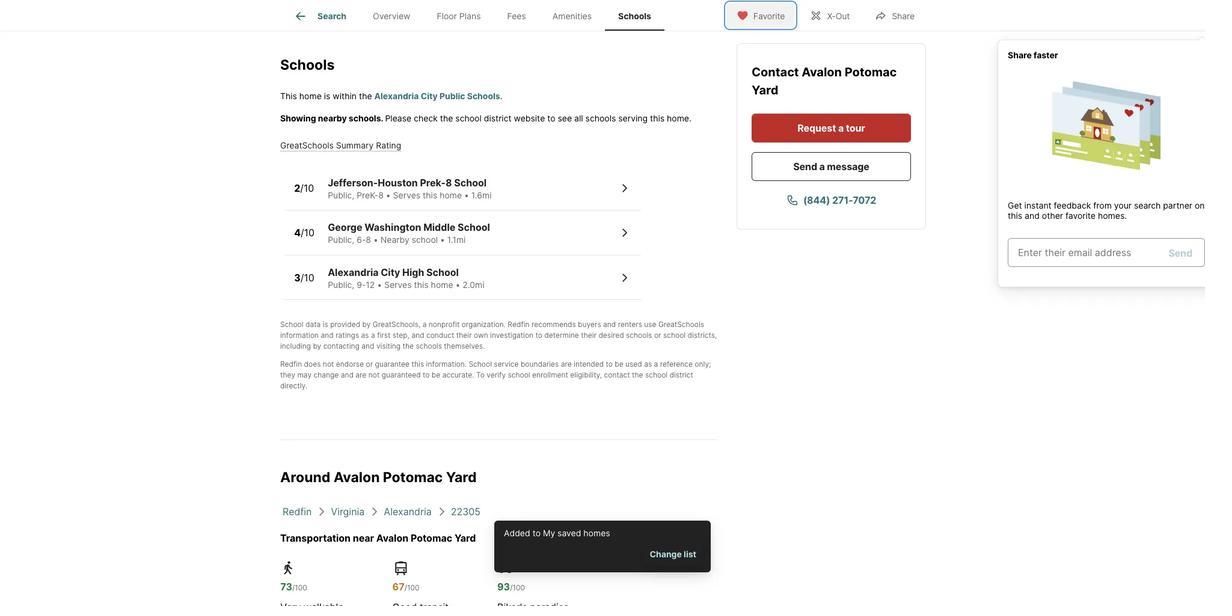 Task type: vqa. For each thing, say whether or not it's contained in the screenshot.
the bottom is
yes



Task type: locate. For each thing, give the bounding box(es) containing it.
this left home.
[[650, 113, 665, 123]]

0 vertical spatial /10
[[300, 182, 314, 194]]

alexandria inside alexandria city high school public, 9-12 • serves this home • 2.0mi
[[328, 266, 379, 278]]

0 horizontal spatial schools
[[280, 57, 335, 73]]

a right ,
[[423, 320, 427, 329]]

0 horizontal spatial district
[[484, 113, 512, 123]]

homes
[[584, 528, 611, 538]]

/10 up 4 /10
[[300, 182, 314, 194]]

/100 inside 73 /100
[[292, 584, 307, 593]]

request
[[798, 122, 837, 134]]

alert
[[495, 521, 711, 573]]

greatschools summary rating link
[[280, 140, 402, 150]]

home inside jefferson-houston prek-8 school public, prek-8 • serves this home • 1.6mi
[[440, 190, 462, 200]]

to down recommends
[[536, 331, 543, 340]]

9-
[[357, 280, 366, 290]]

information
[[280, 331, 319, 340]]

1 vertical spatial district
[[670, 371, 694, 380]]

and inside the get instant feedback from your search partner on this and other favorite homes.
[[1025, 211, 1040, 221]]

schools right all
[[586, 113, 616, 123]]

0 vertical spatial potomac
[[845, 65, 897, 79]]

0 horizontal spatial not
[[323, 360, 334, 369]]

step,
[[393, 331, 410, 340]]

0 horizontal spatial their
[[457, 331, 472, 340]]

potomac up tour
[[845, 65, 897, 79]]

• down middle
[[440, 235, 445, 245]]

0 vertical spatial not
[[323, 360, 334, 369]]

a for ,
[[423, 320, 427, 329]]

0 horizontal spatial greatschools
[[280, 140, 334, 150]]

or down use
[[655, 331, 662, 340]]

directly.
[[280, 382, 308, 391]]

1 horizontal spatial be
[[615, 360, 624, 369]]

(844) 271-7072 button
[[752, 186, 912, 215]]

is left within
[[324, 91, 331, 101]]

2 vertical spatial avalon
[[377, 533, 409, 545]]

67 /100
[[393, 581, 420, 593]]

the inside first step, and conduct their own investigation to determine their desired schools or school districts, including by contacting and visiting the schools themselves.
[[403, 342, 414, 351]]

/100 down transportation
[[292, 584, 307, 593]]

/100 down added
[[510, 584, 525, 593]]

3 /100 from the left
[[510, 584, 525, 593]]

alexandria for alexandria city high school public, 9-12 • serves this home • 2.0mi
[[328, 266, 379, 278]]

0 vertical spatial by
[[363, 320, 371, 329]]

2 vertical spatial 8
[[366, 235, 371, 245]]

1 /100 from the left
[[292, 584, 307, 593]]

1 vertical spatial be
[[432, 371, 441, 380]]

0 horizontal spatial share
[[893, 11, 915, 21]]

to up contact on the right bottom of page
[[606, 360, 613, 369]]

1 vertical spatial as
[[645, 360, 652, 369]]

1 vertical spatial city
[[381, 266, 400, 278]]

be
[[615, 360, 624, 369], [432, 371, 441, 380]]

redfin inside , a nonprofit organization. redfin recommends buyers and renters use greatschools information and ratings as a
[[508, 320, 530, 329]]

8 down houston
[[379, 190, 384, 200]]

1 vertical spatial yard
[[446, 469, 477, 486]]

a
[[839, 122, 844, 134], [820, 161, 825, 173], [423, 320, 427, 329], [371, 331, 375, 340], [654, 360, 658, 369]]

contact
[[604, 371, 630, 380]]

their up "themselves."
[[457, 331, 472, 340]]

school inside george washington middle school public, 6-8 • nearby school • 1.1mi
[[412, 235, 438, 245]]

school down service
[[508, 371, 531, 380]]

transportation near avalon potomac yard
[[280, 533, 476, 545]]

send down partner
[[1169, 247, 1193, 259]]

yard
[[752, 83, 779, 97], [446, 469, 477, 486], [455, 533, 476, 545]]

tab list
[[280, 0, 675, 31]]

send inside 'send' button
[[1169, 247, 1193, 259]]

0 horizontal spatial city
[[381, 266, 400, 278]]

overview
[[373, 11, 411, 21]]

/100 inside 67 /100
[[405, 584, 420, 593]]

a for request
[[839, 122, 844, 134]]

1 vertical spatial serves
[[385, 280, 412, 290]]

are up enrollment
[[561, 360, 572, 369]]

school up 1.6mi
[[455, 177, 487, 189]]

themselves.
[[444, 342, 485, 351]]

and down ,
[[412, 331, 425, 340]]

feedback
[[1055, 200, 1092, 210]]

this home is within the alexandria city public schools .
[[280, 91, 503, 101]]

1 vertical spatial home
[[440, 190, 462, 200]]

2 vertical spatial redfin
[[283, 506, 312, 518]]

/10
[[300, 182, 314, 194], [301, 227, 315, 239], [301, 272, 315, 284]]

george washington middle school public, 6-8 • nearby school • 1.1mi
[[328, 222, 490, 245]]

public, left the 9-
[[328, 280, 355, 290]]

guaranteed
[[382, 371, 421, 380]]

2 /10 from the top
[[301, 227, 315, 239]]

and down endorse
[[341, 371, 354, 380]]

0 horizontal spatial /100
[[292, 584, 307, 593]]

schools down renters
[[626, 331, 653, 340]]

271-
[[833, 194, 853, 206]]

high
[[403, 266, 424, 278]]

potomac down alexandria link
[[411, 533, 453, 545]]

used
[[626, 360, 643, 369]]

2 vertical spatial public,
[[328, 280, 355, 290]]

public, down jefferson-
[[328, 190, 355, 200]]

1 horizontal spatial 8
[[379, 190, 384, 200]]

greatschools up districts,
[[659, 320, 705, 329]]

0 vertical spatial public,
[[328, 190, 355, 200]]

does
[[304, 360, 321, 369]]

by up does
[[313, 342, 321, 351]]

district down the reference
[[670, 371, 694, 380]]

plans
[[460, 11, 481, 21]]

0 vertical spatial as
[[361, 331, 369, 340]]

their down 'buyers'
[[581, 331, 597, 340]]

0 horizontal spatial send
[[794, 161, 818, 173]]

/100 inside 93 /100
[[510, 584, 525, 593]]

1 horizontal spatial share
[[1008, 50, 1032, 60]]

1 horizontal spatial are
[[561, 360, 572, 369]]

73
[[280, 581, 292, 593]]

12
[[366, 280, 375, 290]]

alert containing added to my saved homes
[[495, 521, 711, 573]]

redfin up investigation
[[508, 320, 530, 329]]

send inside send a message button
[[794, 161, 818, 173]]

this inside the get instant feedback from your search partner on this and other favorite homes.
[[1008, 211, 1023, 221]]

ratings
[[336, 331, 359, 340]]

•
[[386, 190, 391, 200], [465, 190, 469, 200], [374, 235, 378, 245], [440, 235, 445, 245], [377, 280, 382, 290], [456, 280, 461, 290]]

1 vertical spatial public,
[[328, 235, 355, 245]]

2 horizontal spatial greatschools
[[659, 320, 705, 329]]

/100
[[292, 584, 307, 593], [405, 584, 420, 593], [510, 584, 525, 593]]

as
[[361, 331, 369, 340], [645, 360, 652, 369]]

prek-
[[357, 190, 379, 200]]

Enter their email address text field
[[1019, 245, 1160, 260]]

school down the reference
[[646, 371, 668, 380]]

school inside first step, and conduct their own investigation to determine their desired schools or school districts, including by contacting and visiting the schools themselves.
[[664, 331, 686, 340]]

by inside first step, and conduct their own investigation to determine their desired schools or school districts, including by contacting and visiting the schools themselves.
[[313, 342, 321, 351]]

1 horizontal spatial their
[[581, 331, 597, 340]]

all
[[575, 113, 583, 123]]

avalon up "request"
[[802, 65, 842, 79]]

schools.
[[349, 113, 383, 123]]

1 vertical spatial not
[[369, 371, 380, 380]]

0 vertical spatial 8
[[446, 177, 452, 189]]

or right endorse
[[366, 360, 373, 369]]

may
[[298, 371, 312, 380]]

0 horizontal spatial as
[[361, 331, 369, 340]]

to
[[548, 113, 556, 123], [536, 331, 543, 340], [606, 360, 613, 369], [423, 371, 430, 380], [533, 528, 541, 538]]

serves inside alexandria city high school public, 9-12 • serves this home • 2.0mi
[[385, 280, 412, 290]]

avalon up virginia
[[334, 469, 380, 486]]

public, for alexandria
[[328, 280, 355, 290]]

middle
[[424, 222, 456, 234]]

the down used
[[632, 371, 644, 380]]

as right ratings
[[361, 331, 369, 340]]

1.1mi
[[448, 235, 466, 245]]

alexandria up please
[[375, 91, 419, 101]]

this down "prek-"
[[423, 190, 438, 200]]

school
[[455, 177, 487, 189], [458, 222, 490, 234], [427, 266, 459, 278], [280, 320, 304, 329], [469, 360, 492, 369]]

not down redfin does not endorse or guarantee this information.
[[369, 371, 380, 380]]

93
[[498, 581, 510, 593]]

1 horizontal spatial not
[[369, 371, 380, 380]]

own
[[474, 331, 488, 340]]

2 horizontal spatial schools
[[619, 11, 652, 21]]

0 vertical spatial share
[[893, 11, 915, 21]]

1 vertical spatial is
[[323, 320, 328, 329]]

a left first
[[371, 331, 375, 340]]

serves down high
[[385, 280, 412, 290]]

and up desired
[[604, 320, 616, 329]]

2 public, from the top
[[328, 235, 355, 245]]

home down "prek-"
[[440, 190, 462, 200]]

2 vertical spatial home
[[431, 280, 453, 290]]

/10 left george
[[301, 227, 315, 239]]

schools inside 'tab'
[[619, 11, 652, 21]]

3 public, from the top
[[328, 280, 355, 290]]

0 vertical spatial is
[[324, 91, 331, 101]]

change
[[314, 371, 339, 380]]

is right data
[[323, 320, 328, 329]]

1 vertical spatial alexandria
[[328, 266, 379, 278]]

2 horizontal spatial schools
[[626, 331, 653, 340]]

1 horizontal spatial send
[[1169, 247, 1193, 259]]

school up 1.1mi
[[458, 222, 490, 234]]

0 vertical spatial district
[[484, 113, 512, 123]]

school down middle
[[412, 235, 438, 245]]

0 vertical spatial alexandria
[[375, 91, 419, 101]]

district down "." on the top
[[484, 113, 512, 123]]

by
[[363, 320, 371, 329], [313, 342, 321, 351]]

contacting
[[324, 342, 360, 351]]

public, down george
[[328, 235, 355, 245]]

information.
[[426, 360, 467, 369]]

please
[[385, 113, 412, 123]]

serves down houston
[[393, 190, 421, 200]]

8 up middle
[[446, 177, 452, 189]]

school data is provided by greatschools
[[280, 320, 419, 329]]

avalon
[[802, 65, 842, 79], [334, 469, 380, 486], [377, 533, 409, 545]]

2 vertical spatial schools
[[416, 342, 442, 351]]

1 horizontal spatial schools
[[467, 91, 500, 101]]

be inside school service boundaries are intended to be used as a reference only; they may change and are not
[[615, 360, 624, 369]]

/100 for 67
[[405, 584, 420, 593]]

yard down contact
[[752, 83, 779, 97]]

intended
[[574, 360, 604, 369]]

0 horizontal spatial are
[[356, 371, 367, 380]]

the down step, on the bottom of page
[[403, 342, 414, 351]]

yard up 22305 'link'
[[446, 469, 477, 486]]

1 vertical spatial or
[[366, 360, 373, 369]]

school inside school service boundaries are intended to be used as a reference only; they may change and are not
[[469, 360, 492, 369]]

alexandria up transportation near avalon potomac yard
[[384, 506, 432, 518]]

within
[[333, 91, 357, 101]]

0 vertical spatial serves
[[393, 190, 421, 200]]

overview tab
[[360, 2, 424, 31]]

1 vertical spatial by
[[313, 342, 321, 351]]

change list button
[[645, 543, 702, 566]]

1 horizontal spatial /100
[[405, 584, 420, 593]]

be down information.
[[432, 371, 441, 380]]

the
[[359, 91, 372, 101], [440, 113, 453, 123], [403, 342, 414, 351], [632, 371, 644, 380]]

redfin up they
[[280, 360, 302, 369]]

send up (844)
[[794, 161, 818, 173]]

by right provided
[[363, 320, 371, 329]]

avalon right near
[[377, 533, 409, 545]]

faster
[[1034, 50, 1059, 60]]

1 vertical spatial are
[[356, 371, 367, 380]]

my
[[543, 528, 555, 538]]

district
[[484, 113, 512, 123], [670, 371, 694, 380]]

public, inside george washington middle school public, 6-8 • nearby school • 1.1mi
[[328, 235, 355, 245]]

1 horizontal spatial city
[[421, 91, 438, 101]]

desired
[[599, 331, 624, 340]]

redfin link
[[283, 506, 312, 518]]

schools down conduct
[[416, 342, 442, 351]]

8 left nearby
[[366, 235, 371, 245]]

0 vertical spatial be
[[615, 360, 624, 369]]

city left high
[[381, 266, 400, 278]]

public,
[[328, 190, 355, 200], [328, 235, 355, 245], [328, 280, 355, 290]]

redfin up transportation
[[283, 506, 312, 518]]

1 vertical spatial 8
[[379, 190, 384, 200]]

0 vertical spatial yard
[[752, 83, 779, 97]]

added
[[504, 528, 531, 538]]

is for within
[[324, 91, 331, 101]]

0 vertical spatial send
[[794, 161, 818, 173]]

0 horizontal spatial by
[[313, 342, 321, 351]]

a inside school service boundaries are intended to be used as a reference only; they may change and are not
[[654, 360, 658, 369]]

be up contact on the right bottom of page
[[615, 360, 624, 369]]

0 vertical spatial avalon
[[802, 65, 842, 79]]

2 vertical spatial yard
[[455, 533, 476, 545]]

transportation
[[280, 533, 351, 545]]

the right within
[[359, 91, 372, 101]]

share inside button
[[893, 11, 915, 21]]

yard down 22305 'link'
[[455, 533, 476, 545]]

home left 2.0mi
[[431, 280, 453, 290]]

3 /10 from the top
[[301, 272, 315, 284]]

to left my
[[533, 528, 541, 538]]

greatschools down showing
[[280, 140, 334, 150]]

partner
[[1164, 200, 1193, 210]]

alexandria up the 9-
[[328, 266, 379, 278]]

potomac
[[845, 65, 897, 79], [383, 469, 443, 486], [411, 533, 453, 545]]

1 horizontal spatial district
[[670, 371, 694, 380]]

a left message
[[820, 161, 825, 173]]

1 vertical spatial redfin
[[280, 360, 302, 369]]

1 vertical spatial send
[[1169, 247, 1193, 259]]

/10 for 3
[[301, 272, 315, 284]]

favorite button
[[727, 3, 796, 27]]

0 horizontal spatial be
[[432, 371, 441, 380]]

0 vertical spatial redfin
[[508, 320, 530, 329]]

4 /10
[[294, 227, 315, 239]]

and down instant
[[1025, 211, 1040, 221]]

to inside first step, and conduct their own investigation to determine their desired schools or school districts, including by contacting and visiting the schools themselves.
[[536, 331, 543, 340]]

1 horizontal spatial greatschools
[[373, 320, 419, 329]]

search link
[[294, 9, 347, 23]]

send for send a message
[[794, 161, 818, 173]]

saved
[[558, 528, 582, 538]]

a left tour
[[839, 122, 844, 134]]

school left districts,
[[664, 331, 686, 340]]

/10 down 4 /10
[[301, 272, 315, 284]]

homes.
[[1099, 211, 1128, 221]]

website
[[514, 113, 545, 123]]

1 public, from the top
[[328, 190, 355, 200]]

a left the reference
[[654, 360, 658, 369]]

city up "check"
[[421, 91, 438, 101]]

/100 down transportation near avalon potomac yard
[[405, 584, 420, 593]]

redfin does not endorse or guarantee this information.
[[280, 360, 467, 369]]

0 vertical spatial city
[[421, 91, 438, 101]]

fees tab
[[494, 2, 540, 31]]

2 vertical spatial schools
[[467, 91, 500, 101]]

determine
[[545, 331, 579, 340]]

share button
[[865, 3, 925, 27]]

school up to at the bottom of page
[[469, 360, 492, 369]]

to down information.
[[423, 371, 430, 380]]

(844) 271-7072
[[804, 194, 877, 206]]

1 horizontal spatial as
[[645, 360, 652, 369]]

as right used
[[645, 360, 652, 369]]

alexandria for alexandria
[[384, 506, 432, 518]]

public, inside alexandria city high school public, 9-12 • serves this home • 2.0mi
[[328, 280, 355, 290]]

floor plans
[[437, 11, 481, 21]]

1 vertical spatial share
[[1008, 50, 1032, 60]]

this inside jefferson-houston prek-8 school public, prek-8 • serves this home • 1.6mi
[[423, 190, 438, 200]]

• right 12
[[377, 280, 382, 290]]

0 vertical spatial schools
[[586, 113, 616, 123]]

this down high
[[414, 280, 429, 290]]

2 /100 from the left
[[405, 584, 420, 593]]

1 vertical spatial schools
[[626, 331, 653, 340]]

to inside guaranteed to be accurate. to verify school enrollment eligibility, contact the school district directly.
[[423, 371, 430, 380]]

school right high
[[427, 266, 459, 278]]

this down get
[[1008, 211, 1023, 221]]

see
[[558, 113, 572, 123]]

2 vertical spatial alexandria
[[384, 506, 432, 518]]

this inside alexandria city high school public, 9-12 • serves this home • 2.0mi
[[414, 280, 429, 290]]

greatschools up step, on the bottom of page
[[373, 320, 419, 329]]

2 vertical spatial /10
[[301, 272, 315, 284]]

1 horizontal spatial by
[[363, 320, 371, 329]]

1 vertical spatial /10
[[301, 227, 315, 239]]

0 vertical spatial or
[[655, 331, 662, 340]]

0 horizontal spatial 8
[[366, 235, 371, 245]]

are down endorse
[[356, 371, 367, 380]]

0 horizontal spatial or
[[366, 360, 373, 369]]

and
[[1025, 211, 1040, 221], [604, 320, 616, 329], [321, 331, 334, 340], [412, 331, 425, 340], [362, 342, 375, 351], [341, 371, 354, 380]]

1 horizontal spatial schools
[[586, 113, 616, 123]]

around avalon potomac yard
[[280, 469, 477, 486]]

not up change
[[323, 360, 334, 369]]

1 horizontal spatial or
[[655, 331, 662, 340]]

0 vertical spatial schools
[[619, 11, 652, 21]]

1 /10 from the top
[[300, 182, 314, 194]]

2 horizontal spatial /100
[[510, 584, 525, 593]]

provided
[[330, 320, 360, 329]]

potomac up alexandria link
[[383, 469, 443, 486]]



Task type: describe. For each thing, give the bounding box(es) containing it.
endorse
[[336, 360, 364, 369]]

3 /10
[[294, 272, 315, 284]]

send a message
[[794, 161, 870, 173]]

is for provided
[[323, 320, 328, 329]]

message
[[828, 161, 870, 173]]

on
[[1196, 200, 1206, 210]]

• left 1.6mi
[[465, 190, 469, 200]]

,
[[419, 320, 421, 329]]

contact
[[752, 65, 802, 79]]

potomac inside 'avalon potomac yard'
[[845, 65, 897, 79]]

redfin for redfin does not endorse or guarantee this information.
[[280, 360, 302, 369]]

2.0mi
[[463, 280, 485, 290]]

visiting
[[377, 342, 401, 351]]

school inside jefferson-houston prek-8 school public, prek-8 • serves this home • 1.6mi
[[455, 177, 487, 189]]

and inside school service boundaries are intended to be used as a reference only; they may change and are not
[[341, 371, 354, 380]]

conduct
[[427, 331, 455, 340]]

instant
[[1025, 200, 1052, 210]]

as inside , a nonprofit organization. redfin recommends buyers and renters use greatschools information and ratings as a
[[361, 331, 369, 340]]

share for share
[[893, 11, 915, 21]]

2 their from the left
[[581, 331, 597, 340]]

to inside school service boundaries are intended to be used as a reference only; they may change and are not
[[606, 360, 613, 369]]

and up redfin does not endorse or guarantee this information.
[[362, 342, 375, 351]]

8 inside george washington middle school public, 6-8 • nearby school • 1.1mi
[[366, 235, 371, 245]]

check
[[414, 113, 438, 123]]

serving
[[619, 113, 648, 123]]

school inside george washington middle school public, 6-8 • nearby school • 1.1mi
[[458, 222, 490, 234]]

share for share faster
[[1008, 50, 1032, 60]]

school service boundaries are intended to be used as a reference only; they may change and are not
[[280, 360, 711, 380]]

nearby
[[381, 235, 410, 245]]

or inside first step, and conduct their own investigation to determine their desired schools or school districts, including by contacting and visiting the schools themselves.
[[655, 331, 662, 340]]

home inside alexandria city high school public, 9-12 • serves this home • 2.0mi
[[431, 280, 453, 290]]

• left 2.0mi
[[456, 280, 461, 290]]

organization.
[[462, 320, 506, 329]]

a for send
[[820, 161, 825, 173]]

share faster
[[1008, 50, 1059, 60]]

summary
[[336, 140, 374, 150]]

(844)
[[804, 194, 831, 206]]

0 vertical spatial are
[[561, 360, 572, 369]]

first step, and conduct their own investigation to determine their desired schools or school districts, including by contacting and visiting the schools themselves.
[[280, 331, 717, 351]]

george
[[328, 222, 363, 234]]

renters
[[618, 320, 643, 329]]

2 vertical spatial potomac
[[411, 533, 453, 545]]

public, inside jefferson-houston prek-8 school public, prek-8 • serves this home • 1.6mi
[[328, 190, 355, 200]]

first
[[377, 331, 391, 340]]

1 vertical spatial avalon
[[334, 469, 380, 486]]

change list
[[650, 549, 697, 560]]

verify
[[487, 371, 506, 380]]

1 vertical spatial potomac
[[383, 469, 443, 486]]

recommends
[[532, 320, 576, 329]]

floor plans tab
[[424, 2, 494, 31]]

and up contacting in the bottom left of the page
[[321, 331, 334, 340]]

to left see
[[548, 113, 556, 123]]

/100 for 73
[[292, 584, 307, 593]]

the inside guaranteed to be accurate. to verify school enrollment eligibility, contact the school district directly.
[[632, 371, 644, 380]]

nearby
[[318, 113, 347, 123]]

get instant feedback from your search partner on this and other favorite homes.
[[1008, 200, 1206, 221]]

22305
[[451, 506, 481, 518]]

fees
[[508, 11, 526, 21]]

home.
[[667, 113, 692, 123]]

/10 for 2
[[300, 182, 314, 194]]

added to my saved homes
[[504, 528, 611, 538]]

buyers
[[578, 320, 602, 329]]

be inside guaranteed to be accurate. to verify school enrollment eligibility, contact the school district directly.
[[432, 371, 441, 380]]

city inside alexandria city high school public, 9-12 • serves this home • 2.0mi
[[381, 266, 400, 278]]

search
[[318, 11, 347, 21]]

district inside guaranteed to be accurate. to verify school enrollment eligibility, contact the school district directly.
[[670, 371, 694, 380]]

x-
[[828, 11, 836, 21]]

jefferson-houston prek-8 school public, prek-8 • serves this home • 1.6mi
[[328, 177, 492, 200]]

• right 6-
[[374, 235, 378, 245]]

1.6mi
[[472, 190, 492, 200]]

guaranteed to be accurate. to verify school enrollment eligibility, contact the school district directly.
[[280, 371, 694, 391]]

(844) 271-7072 link
[[752, 186, 912, 215]]

0 vertical spatial home
[[300, 91, 322, 101]]

1 vertical spatial schools
[[280, 57, 335, 73]]

school up "information"
[[280, 320, 304, 329]]

• down houston
[[386, 190, 391, 200]]

serves inside jefferson-houston prek-8 school public, prek-8 • serves this home • 1.6mi
[[393, 190, 421, 200]]

public
[[440, 91, 465, 101]]

.
[[500, 91, 503, 101]]

to
[[477, 371, 485, 380]]

data
[[306, 320, 321, 329]]

request a tour button
[[752, 114, 912, 143]]

public, for george
[[328, 235, 355, 245]]

/100 for 93
[[510, 584, 525, 593]]

2
[[294, 182, 300, 194]]

redfin for redfin
[[283, 506, 312, 518]]

eligibility,
[[571, 371, 602, 380]]

avalon inside 'avalon potomac yard'
[[802, 65, 842, 79]]

1 their from the left
[[457, 331, 472, 340]]

request a tour
[[798, 122, 866, 134]]

favorite
[[1066, 211, 1096, 221]]

4
[[294, 227, 301, 239]]

alexandria link
[[384, 506, 432, 518]]

the right "check"
[[440, 113, 453, 123]]

school down public
[[456, 113, 482, 123]]

they
[[280, 371, 295, 380]]

send a message button
[[752, 152, 912, 181]]

near
[[353, 533, 374, 545]]

this up guaranteed
[[412, 360, 424, 369]]

0 horizontal spatial schools
[[416, 342, 442, 351]]

yard inside 'avalon potomac yard'
[[752, 83, 779, 97]]

around
[[280, 469, 331, 486]]

as inside school service boundaries are intended to be used as a reference only; they may change and are not
[[645, 360, 652, 369]]

schools tab
[[605, 2, 665, 31]]

only;
[[695, 360, 711, 369]]

floor
[[437, 11, 457, 21]]

reference
[[661, 360, 693, 369]]

2 horizontal spatial 8
[[446, 177, 452, 189]]

list
[[684, 549, 697, 560]]

rating
[[376, 140, 402, 150]]

accurate.
[[443, 371, 475, 380]]

send for send
[[1169, 247, 1193, 259]]

use
[[645, 320, 657, 329]]

93 /100
[[498, 581, 525, 593]]

get
[[1008, 200, 1023, 210]]

/10 for 4
[[301, 227, 315, 239]]

tab list containing search
[[280, 0, 675, 31]]

nonprofit
[[429, 320, 460, 329]]

22305 link
[[451, 506, 481, 518]]

change
[[650, 549, 682, 560]]

not inside school service boundaries are intended to be used as a reference only; they may change and are not
[[369, 371, 380, 380]]

guarantee
[[375, 360, 410, 369]]

greatschools inside , a nonprofit organization. redfin recommends buyers and renters use greatschools information and ratings as a
[[659, 320, 705, 329]]

houston
[[378, 177, 418, 189]]

school inside alexandria city high school public, 9-12 • serves this home • 2.0mi
[[427, 266, 459, 278]]

x-out button
[[801, 3, 861, 27]]

alexandria city public schools link
[[375, 91, 500, 101]]

, a nonprofit organization. redfin recommends buyers and renters use greatschools information and ratings as a
[[280, 320, 705, 340]]

amenities tab
[[540, 2, 605, 31]]



